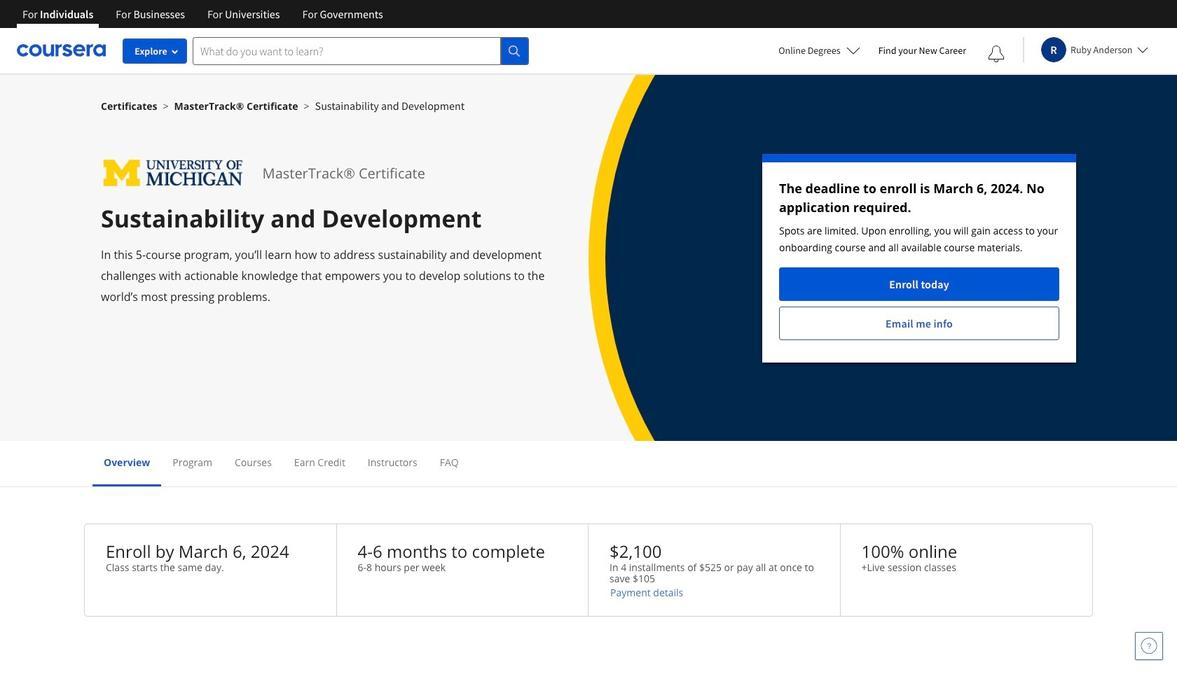 Task type: vqa. For each thing, say whether or not it's contained in the screenshot.
for
no



Task type: locate. For each thing, give the bounding box(es) containing it.
status
[[763, 154, 1077, 363]]

coursera image
[[17, 39, 106, 62]]

certificate menu element
[[93, 442, 1085, 487]]

help center image
[[1141, 638, 1158, 655]]

What do you want to learn? text field
[[193, 37, 501, 65]]

None search field
[[193, 37, 529, 65]]



Task type: describe. For each thing, give the bounding box(es) containing it.
banner navigation
[[11, 0, 394, 28]]

university of michigan image
[[101, 154, 246, 193]]



